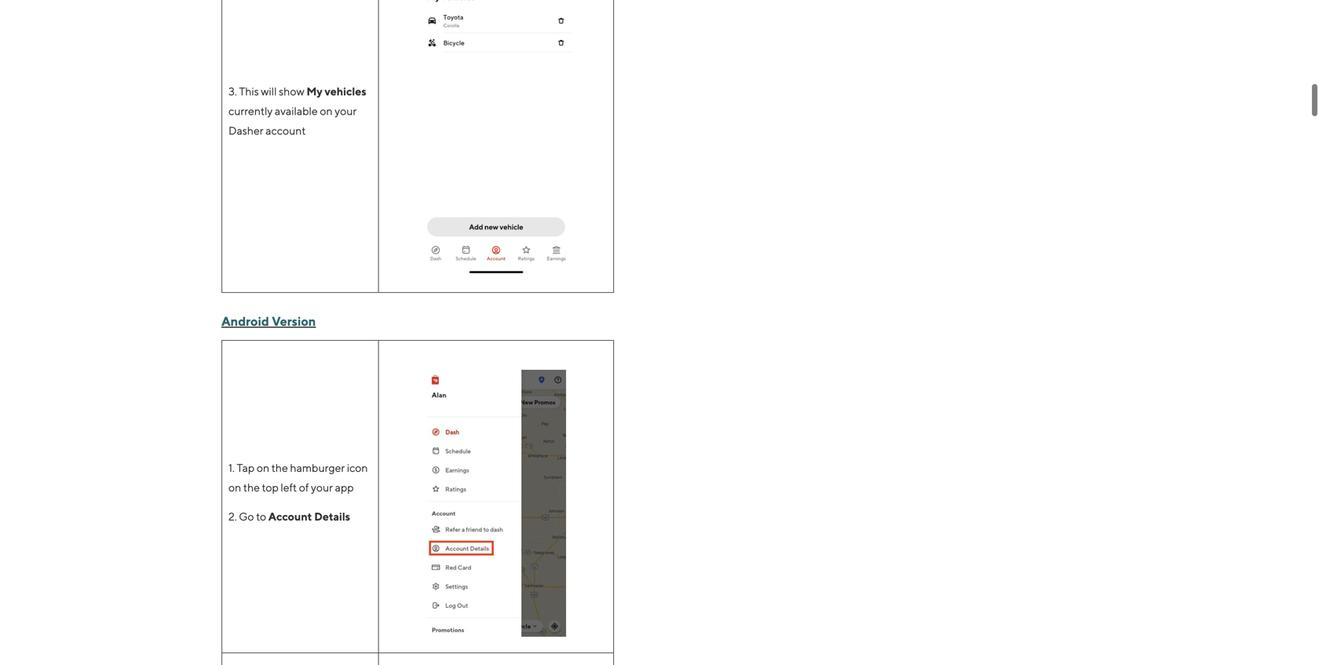 Task type: vqa. For each thing, say whether or not it's contained in the screenshot.
or
no



Task type: describe. For each thing, give the bounding box(es) containing it.
app
[[335, 481, 354, 494]]

go
[[239, 510, 254, 523]]

3.
[[229, 85, 237, 98]]

on inside '3. this will show my vehicles currently available on your dasher account'
[[320, 104, 333, 117]]

available
[[275, 104, 318, 117]]

top
[[262, 481, 279, 494]]

your inside '3. this will show my vehicles currently available on your dasher account'
[[335, 104, 357, 117]]

android version
[[222, 314, 316, 329]]

vehicles
[[325, 85, 367, 98]]

to
[[256, 510, 266, 523]]

account
[[268, 510, 312, 523]]

show
[[279, 85, 305, 98]]

2.
[[229, 510, 237, 523]]

your inside 1. tap on the hamburger icon on the top left of your app
[[311, 481, 333, 494]]

currently
[[229, 104, 273, 117]]

tap
[[237, 462, 255, 475]]

0 horizontal spatial the
[[243, 481, 260, 494]]

1. tap on the hamburger icon on the top left of your app
[[229, 462, 368, 494]]



Task type: locate. For each thing, give the bounding box(es) containing it.
3. this will show my vehicles currently available on your dasher account
[[229, 85, 367, 137]]

0 vertical spatial the
[[272, 462, 288, 475]]

0 vertical spatial on
[[320, 104, 333, 117]]

hamburger
[[290, 462, 345, 475]]

1 vertical spatial your
[[311, 481, 333, 494]]

the up left
[[272, 462, 288, 475]]

dasher
[[229, 124, 264, 137]]

1 vertical spatial on
[[257, 462, 270, 475]]

on right tap
[[257, 462, 270, 475]]

this
[[239, 85, 259, 98]]

1 horizontal spatial your
[[335, 104, 357, 117]]

my
[[307, 85, 323, 98]]

1 vertical spatial the
[[243, 481, 260, 494]]

your down vehicles
[[335, 104, 357, 117]]

1 horizontal spatial on
[[257, 462, 270, 475]]

your
[[335, 104, 357, 117], [311, 481, 333, 494]]

2 vertical spatial on
[[229, 481, 241, 494]]

on
[[320, 104, 333, 117], [257, 462, 270, 475], [229, 481, 241, 494]]

account
[[266, 124, 306, 137]]

icon
[[347, 462, 368, 475]]

the left top
[[243, 481, 260, 494]]

will
[[261, 85, 277, 98]]

details
[[314, 510, 350, 523]]

left
[[281, 481, 297, 494]]

0 horizontal spatial on
[[229, 481, 241, 494]]

2 horizontal spatial on
[[320, 104, 333, 117]]

on down my
[[320, 104, 333, 117]]

1.
[[229, 462, 235, 475]]

the
[[272, 462, 288, 475], [243, 481, 260, 494]]

2. go to account details
[[229, 510, 350, 523]]

0 horizontal spatial your
[[311, 481, 333, 494]]

your right of
[[311, 481, 333, 494]]

of
[[299, 481, 309, 494]]

0 vertical spatial your
[[335, 104, 357, 117]]

version
[[272, 314, 316, 329]]

1 horizontal spatial the
[[272, 462, 288, 475]]

on down 1.
[[229, 481, 241, 494]]

android
[[222, 314, 269, 329]]



